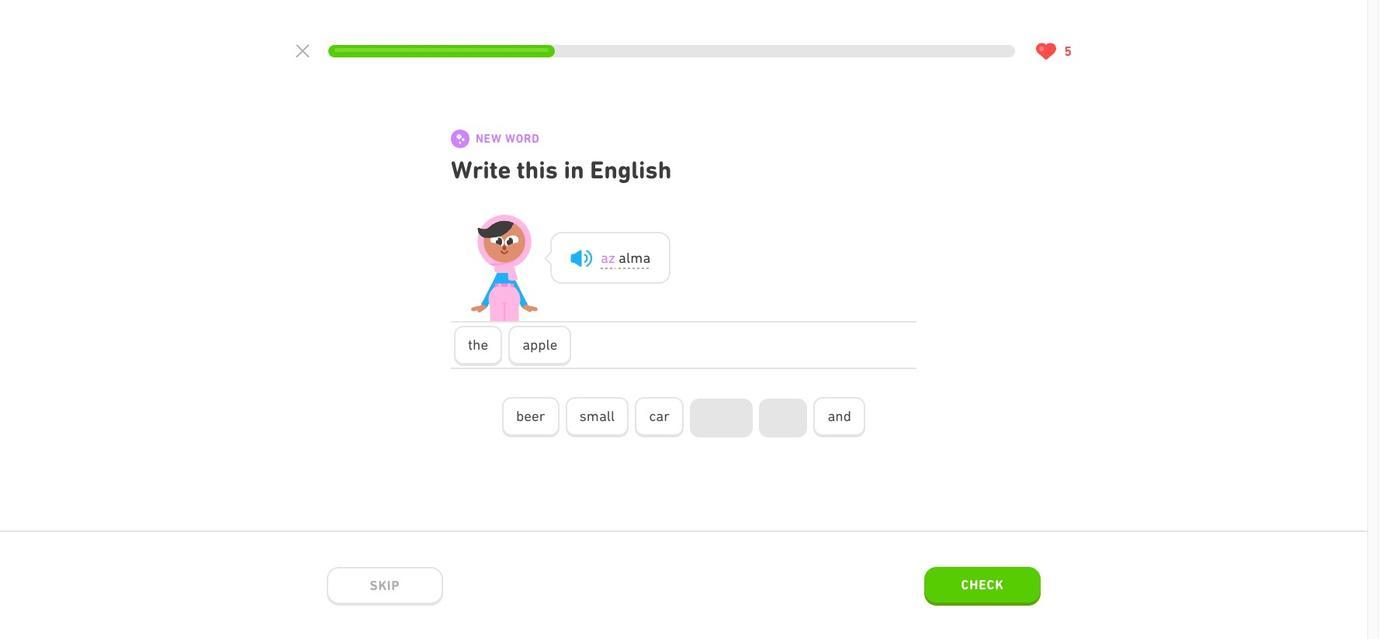 Task type: vqa. For each thing, say whether or not it's contained in the screenshot.
left a
yes



Task type: describe. For each thing, give the bounding box(es) containing it.
a for l
[[619, 250, 626, 266]]

the button
[[454, 326, 502, 366]]

write this in english
[[451, 155, 672, 185]]

check button
[[924, 567, 1041, 606]]

3 a from the left
[[643, 250, 651, 266]]

new
[[476, 132, 502, 146]]

a l m a
[[619, 250, 651, 266]]

apple button
[[508, 326, 572, 366]]

the
[[468, 337, 488, 353]]

apple
[[522, 337, 558, 353]]

z
[[608, 250, 615, 266]]

beer button
[[502, 397, 559, 438]]

check
[[961, 577, 1004, 593]]

az image
[[601, 250, 615, 269]]

m
[[630, 250, 643, 266]]

small button
[[565, 397, 629, 438]]

english
[[590, 155, 672, 185]]

and button
[[814, 397, 865, 438]]

this
[[517, 155, 558, 185]]



Task type: locate. For each thing, give the bounding box(es) containing it.
l
[[626, 250, 630, 266]]

2 horizontal spatial a
[[643, 250, 651, 266]]

a right l
[[643, 250, 651, 266]]

a left l
[[601, 250, 608, 266]]

car button
[[635, 397, 684, 438]]

2 a from the left
[[619, 250, 626, 266]]

small
[[579, 408, 615, 425]]

skip
[[370, 578, 400, 594]]

1 horizontal spatial a
[[619, 250, 626, 266]]

a for z
[[601, 250, 608, 266]]

1 a from the left
[[601, 250, 608, 266]]

a
[[601, 250, 608, 266], [619, 250, 626, 266], [643, 250, 651, 266]]

alma image
[[619, 250, 651, 269]]

0 horizontal spatial a
[[601, 250, 608, 266]]

skip button
[[327, 567, 443, 606]]

progress bar
[[328, 45, 1015, 57]]

in
[[564, 155, 584, 185]]

and
[[828, 408, 851, 425]]

car
[[649, 408, 670, 425]]

write
[[451, 155, 511, 185]]

5
[[1064, 43, 1072, 59]]

beer
[[516, 408, 545, 425]]

a z
[[601, 250, 615, 266]]

new word
[[476, 132, 540, 146]]

word
[[505, 132, 540, 146]]

a right z
[[619, 250, 626, 266]]



